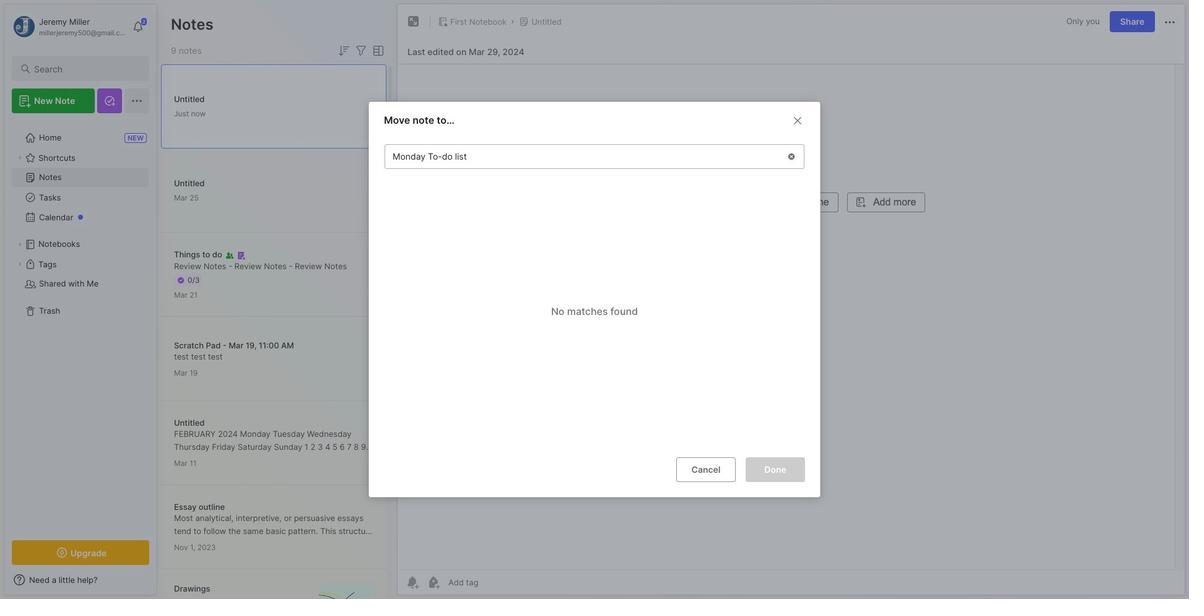 Task type: vqa. For each thing, say whether or not it's contained in the screenshot.
Find A Location Field
yes



Task type: describe. For each thing, give the bounding box(es) containing it.
main element
[[0, 0, 161, 600]]

expand tags image
[[16, 261, 24, 268]]

expand note image
[[407, 14, 421, 29]]

expand notebooks image
[[16, 241, 24, 249]]

add tag image
[[426, 576, 441, 591]]

Note Editor text field
[[398, 64, 1186, 570]]

Find a location… text field
[[385, 146, 780, 167]]

add a reminder image
[[405, 576, 420, 591]]



Task type: locate. For each thing, give the bounding box(es) containing it.
None search field
[[34, 61, 138, 76]]

tree
[[4, 121, 157, 530]]

tree inside main element
[[4, 121, 157, 530]]

close image
[[791, 113, 806, 128]]

Find a location field
[[379, 138, 811, 448]]

Search text field
[[34, 63, 138, 75]]

note window element
[[397, 4, 1186, 596]]

none search field inside main element
[[34, 61, 138, 76]]



